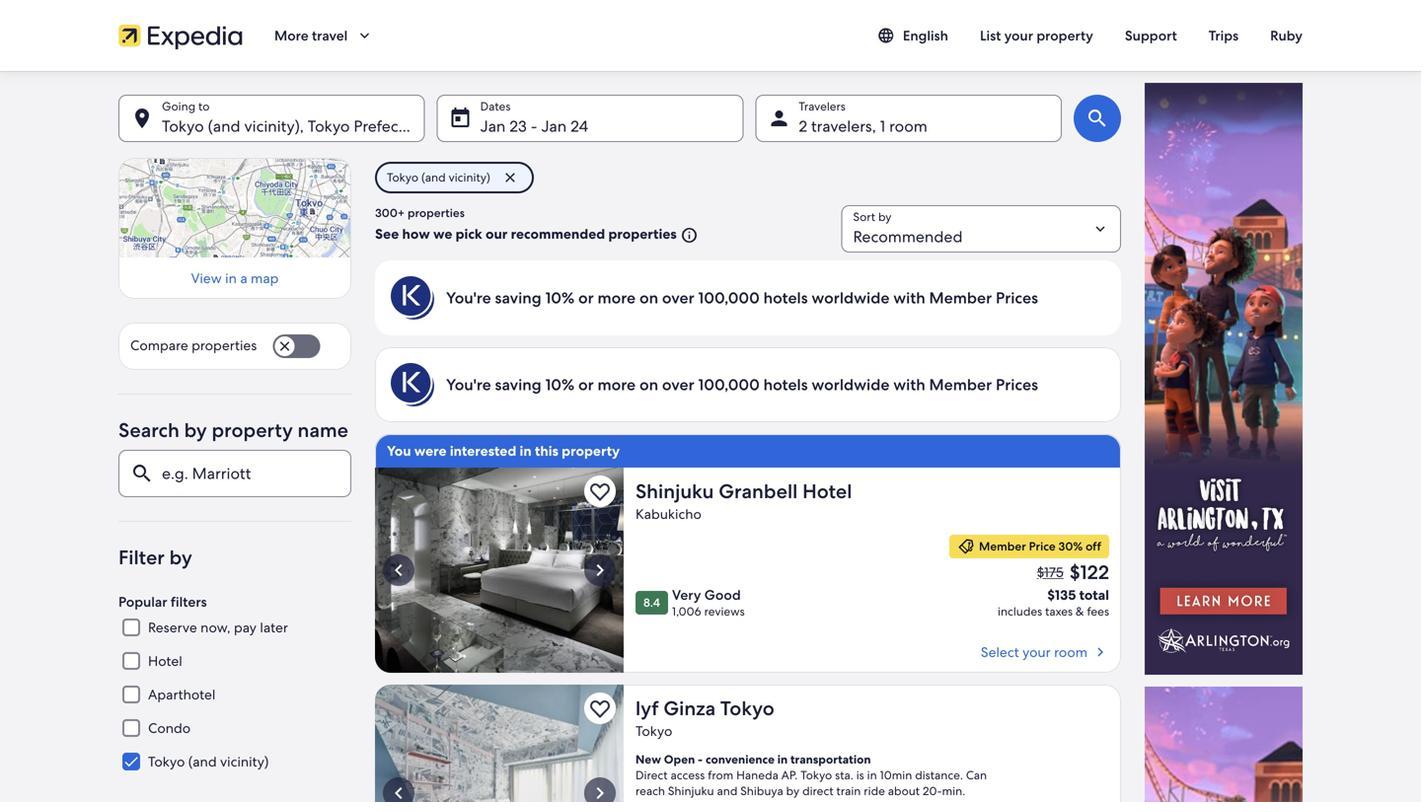 Task type: locate. For each thing, give the bounding box(es) containing it.
or
[[579, 288, 594, 309], [579, 375, 594, 395]]

1 horizontal spatial small image
[[958, 538, 976, 556]]

1 vertical spatial over
[[663, 375, 695, 395]]

1 vertical spatial 100,000
[[699, 375, 760, 395]]

vicinity)
[[449, 170, 491, 185], [220, 754, 269, 771]]

you're up 'interested' at the left bottom
[[446, 375, 491, 395]]

by down ap.
[[787, 784, 800, 799]]

you
[[387, 442, 411, 460]]

1 vertical spatial you're
[[446, 375, 491, 395]]

1 vertical spatial vicinity)
[[220, 754, 269, 771]]

list your property
[[981, 27, 1094, 44]]

prefecture,
[[354, 116, 432, 137]]

worldwide
[[812, 288, 890, 309], [812, 375, 890, 395]]

1 vertical spatial on
[[640, 375, 659, 395]]

direct
[[803, 784, 834, 799]]

1 vertical spatial you're saving 10% or more on over 100,000 hotels worldwide with member prices
[[446, 375, 1039, 395]]

0 vertical spatial or
[[579, 288, 594, 309]]

1 vertical spatial (and
[[422, 170, 446, 185]]

2 hotels from the top
[[764, 375, 808, 395]]

with
[[894, 288, 926, 309], [894, 375, 926, 395]]

1 room image from the top
[[375, 468, 624, 673]]

expedia logo image
[[118, 22, 243, 49]]

1 horizontal spatial properties
[[408, 205, 465, 221]]

1 horizontal spatial hotel
[[803, 479, 853, 505]]

tokyo (and vicinity) up 300+ properties
[[387, 170, 491, 185]]

2 room image from the top
[[375, 685, 624, 803]]

shibuya
[[741, 784, 784, 799]]

room right "1"
[[890, 116, 928, 137]]

1 horizontal spatial -
[[698, 752, 703, 768]]

1 vertical spatial hotel
[[148, 653, 182, 671]]

1 or from the top
[[579, 288, 594, 309]]

0 horizontal spatial tokyo (and vicinity)
[[148, 754, 269, 771]]

distance.
[[916, 768, 964, 784]]

0 vertical spatial small image
[[878, 27, 903, 44]]

0 vertical spatial your
[[1005, 27, 1034, 44]]

1 horizontal spatial jan
[[542, 116, 567, 137]]

vicinity) inside button
[[449, 170, 491, 185]]

in
[[225, 270, 237, 287], [520, 442, 532, 460], [778, 752, 788, 768], [868, 768, 878, 784]]

1 hotels from the top
[[764, 288, 808, 309]]

1 worldwide from the top
[[812, 288, 890, 309]]

later
[[260, 619, 288, 637]]

1 vertical spatial room image
[[375, 685, 624, 803]]

room left medium image
[[1055, 644, 1088, 662]]

$122
[[1070, 560, 1110, 586]]

search by property name
[[118, 418, 349, 444]]

in right is
[[868, 768, 878, 784]]

you're
[[446, 288, 491, 309], [446, 375, 491, 395]]

2 with from the top
[[894, 375, 926, 395]]

300+ properties
[[375, 205, 465, 221]]

small image left "member price 30% off"
[[958, 538, 976, 556]]

1 vertical spatial saving
[[495, 375, 542, 395]]

0 vertical spatial room
[[890, 116, 928, 137]]

0 vertical spatial more
[[598, 288, 636, 309]]

0 vertical spatial over
[[663, 288, 695, 309]]

1 jan from the left
[[481, 116, 506, 137]]

train
[[837, 784, 861, 799]]

1 over from the top
[[663, 288, 695, 309]]

0 vertical spatial 10%
[[546, 288, 575, 309]]

tokyo down lyf
[[636, 723, 673, 741]]

tokyo up '300+'
[[387, 170, 419, 185]]

- inside new open - convenience in transportation direct access from haneda ap. tokyo sta. is in 10min distance. can reach shinjuku and shibuya by direct train ride about 20-min.
[[698, 752, 703, 768]]

ap.
[[782, 768, 798, 784]]

over
[[663, 288, 695, 309], [663, 375, 695, 395]]

see how we pick our recommended properties link
[[375, 225, 699, 244]]

prices
[[996, 288, 1039, 309], [996, 375, 1039, 395]]

tokyo (and vicinity) down condo
[[148, 754, 269, 771]]

min.
[[943, 784, 966, 799]]

100,000
[[699, 288, 760, 309], [699, 375, 760, 395]]

pick
[[456, 225, 483, 243]]

0 vertical spatial saving
[[495, 288, 542, 309]]

view in a map button
[[130, 270, 340, 287]]

2 travelers, 1 room button
[[756, 95, 1063, 142]]

0 vertical spatial worldwide
[[812, 288, 890, 309]]

$175
[[1038, 564, 1064, 582]]

1 you're from the top
[[446, 288, 491, 309]]

trips
[[1209, 27, 1239, 44]]

jan left "23"
[[481, 116, 506, 137]]

&
[[1076, 604, 1085, 620]]

room image
[[375, 468, 624, 673], [375, 685, 624, 803]]

trailing image
[[356, 27, 374, 44]]

0 horizontal spatial jan
[[481, 116, 506, 137]]

2 more from the top
[[598, 375, 636, 395]]

1 vertical spatial -
[[698, 752, 703, 768]]

shinjuku
[[636, 479, 714, 505], [668, 784, 715, 799]]

1 vertical spatial or
[[579, 375, 594, 395]]

properties right compare at the top of the page
[[192, 337, 257, 355]]

on
[[640, 288, 659, 309], [640, 375, 659, 395]]

is
[[857, 768, 865, 784]]

tokyo
[[162, 116, 204, 137], [308, 116, 350, 137], [387, 170, 419, 185], [721, 696, 775, 722], [636, 723, 673, 741], [148, 754, 185, 771], [801, 768, 833, 784]]

1 horizontal spatial tokyo (and vicinity)
[[387, 170, 491, 185]]

shinjuku down access
[[668, 784, 715, 799]]

by inside new open - convenience in transportation direct access from haneda ap. tokyo sta. is in 10min distance. can reach shinjuku and shibuya by direct train ride about 20-min.
[[787, 784, 800, 799]]

10% down recommended
[[546, 288, 575, 309]]

member
[[930, 288, 993, 309], [930, 375, 993, 395], [980, 539, 1027, 554]]

0 vertical spatial tokyo (and vicinity)
[[387, 170, 491, 185]]

by right search
[[184, 418, 207, 444]]

1 vertical spatial small image
[[958, 538, 976, 556]]

2 jan from the left
[[542, 116, 567, 137]]

- right "23"
[[531, 116, 538, 137]]

0 horizontal spatial small image
[[878, 27, 903, 44]]

0 vertical spatial hotel
[[803, 479, 853, 505]]

this
[[535, 442, 559, 460]]

0 vertical spatial properties
[[408, 205, 465, 221]]

1 saving from the top
[[495, 288, 542, 309]]

view
[[191, 270, 222, 287]]

0 horizontal spatial properties
[[192, 337, 257, 355]]

you're down pick
[[446, 288, 491, 309]]

(and left vicinity),
[[208, 116, 240, 137]]

properties right recommended
[[609, 225, 677, 243]]

static map image image
[[118, 158, 352, 258]]

hotel right 'granbell'
[[803, 479, 853, 505]]

properties for 300+ properties
[[408, 205, 465, 221]]

0 vertical spatial -
[[531, 116, 538, 137]]

search
[[118, 418, 180, 444]]

shinjuku inside new open - convenience in transportation direct access from haneda ap. tokyo sta. is in 10min distance. can reach shinjuku and shibuya by direct train ride about 20-min.
[[668, 784, 715, 799]]

property left name
[[212, 418, 293, 444]]

access
[[671, 768, 705, 784]]

and
[[717, 784, 738, 799]]

1 vertical spatial room
[[1055, 644, 1088, 662]]

select your room
[[981, 644, 1088, 662]]

0 vertical spatial room image
[[375, 468, 624, 673]]

1 vertical spatial worldwide
[[812, 375, 890, 395]]

hotel down reserve
[[148, 653, 182, 671]]

10% up this
[[546, 375, 575, 395]]

show next image for lyf ginza tokyo image
[[589, 782, 612, 803]]

2 you're saving 10% or more on over 100,000 hotels worldwide with member prices from the top
[[446, 375, 1039, 395]]

your
[[1005, 27, 1034, 44], [1023, 644, 1051, 662]]

by right filter
[[169, 545, 192, 571]]

0 vertical spatial 100,000
[[699, 288, 760, 309]]

1 vertical spatial properties
[[609, 225, 677, 243]]

-
[[531, 116, 538, 137], [698, 752, 703, 768]]

recommended
[[511, 225, 606, 243]]

tokyo right vicinity),
[[308, 116, 350, 137]]

0 vertical spatial by
[[184, 418, 207, 444]]

ruby button
[[1255, 18, 1319, 53]]

1 vertical spatial with
[[894, 375, 926, 395]]

0 horizontal spatial -
[[531, 116, 538, 137]]

(and up 300+ properties
[[422, 170, 446, 185]]

0 vertical spatial shinjuku
[[636, 479, 714, 505]]

2 saving from the top
[[495, 375, 542, 395]]

2 100,000 from the top
[[699, 375, 760, 395]]

1 with from the top
[[894, 288, 926, 309]]

shinjuku up kabukicho
[[636, 479, 714, 505]]

in left a
[[225, 270, 237, 287]]

Save Shinjuku Granbell Hotel to a trip checkbox
[[585, 476, 616, 508]]

saving up you were interested in this property
[[495, 375, 542, 395]]

2 prices from the top
[[996, 375, 1039, 395]]

1 horizontal spatial property
[[562, 442, 620, 460]]

saving down 'see how we pick our recommended properties'
[[495, 288, 542, 309]]

property for by
[[212, 418, 293, 444]]

1 horizontal spatial room
[[1055, 644, 1088, 662]]

in up ap.
[[778, 752, 788, 768]]

2 vertical spatial by
[[787, 784, 800, 799]]

your right select
[[1023, 644, 1051, 662]]

0 vertical spatial vicinity)
[[449, 170, 491, 185]]

name
[[298, 418, 349, 444]]

your right list
[[1005, 27, 1034, 44]]

small image
[[878, 27, 903, 44], [958, 538, 976, 556]]

0 vertical spatial you're
[[446, 288, 491, 309]]

2 vertical spatial properties
[[192, 337, 257, 355]]

reviews
[[705, 604, 745, 620]]

10%
[[546, 288, 575, 309], [546, 375, 575, 395]]

0 horizontal spatial property
[[212, 418, 293, 444]]

compare properties
[[130, 337, 257, 355]]

1 on from the top
[[640, 288, 659, 309]]

more
[[598, 288, 636, 309], [598, 375, 636, 395]]

1 vertical spatial hotels
[[764, 375, 808, 395]]

search image
[[1086, 107, 1110, 130]]

our
[[486, 225, 508, 243]]

0 vertical spatial prices
[[996, 288, 1039, 309]]

0 vertical spatial on
[[640, 288, 659, 309]]

kabukicho
[[636, 506, 702, 523]]

1 vertical spatial shinjuku
[[668, 784, 715, 799]]

23
[[510, 116, 527, 137]]

2 horizontal spatial property
[[1037, 27, 1094, 44]]

1 vertical spatial by
[[169, 545, 192, 571]]

tokyo up direct
[[801, 768, 833, 784]]

0 vertical spatial you're saving 10% or more on over 100,000 hotels worldwide with member prices
[[446, 288, 1039, 309]]

(and
[[208, 116, 240, 137], [422, 170, 446, 185], [188, 754, 217, 771]]

property right list
[[1037, 27, 1094, 44]]

0 vertical spatial hotels
[[764, 288, 808, 309]]

tokyo (and vicinity), tokyo prefecture, japan button
[[118, 95, 479, 142]]

in left this
[[520, 442, 532, 460]]

jan left 24
[[542, 116, 567, 137]]

$175 $122 $135 total includes taxes & fees
[[998, 560, 1110, 620]]

300+
[[375, 205, 405, 221]]

support link
[[1110, 18, 1194, 53]]

medium image
[[1092, 644, 1110, 662]]

0 horizontal spatial room
[[890, 116, 928, 137]]

ginza
[[664, 696, 716, 722]]

small image inside 'english' 'button'
[[878, 27, 903, 44]]

20-
[[923, 784, 943, 799]]

1 vertical spatial more
[[598, 375, 636, 395]]

0 vertical spatial with
[[894, 288, 926, 309]]

view in a map
[[191, 270, 279, 287]]

- up access
[[698, 752, 703, 768]]

property up save shinjuku granbell hotel to a trip 'option'
[[562, 442, 620, 460]]

hotel inside shinjuku granbell hotel kabukicho
[[803, 479, 853, 505]]

popular filters
[[118, 594, 207, 611]]

$135
[[1048, 587, 1077, 604]]

we
[[433, 225, 453, 243]]

Save lyf Ginza Tokyo to a trip checkbox
[[585, 693, 616, 725]]

small image up 2 travelers, 1 room dropdown button
[[878, 27, 903, 44]]

1 vertical spatial tokyo (and vicinity)
[[148, 754, 269, 771]]

properties up the we
[[408, 205, 465, 221]]

filters
[[171, 594, 207, 611]]

1 more from the top
[[598, 288, 636, 309]]

1 vertical spatial 10%
[[546, 375, 575, 395]]

by for filter
[[169, 545, 192, 571]]

1 vertical spatial prices
[[996, 375, 1039, 395]]

map
[[251, 270, 279, 287]]

1 vertical spatial your
[[1023, 644, 1051, 662]]

(and down condo
[[188, 754, 217, 771]]

1 horizontal spatial vicinity)
[[449, 170, 491, 185]]

shinjuku inside shinjuku granbell hotel kabukicho
[[636, 479, 714, 505]]



Task type: vqa. For each thing, say whether or not it's contained in the screenshot.
2nd 'saving'
yes



Task type: describe. For each thing, give the bounding box(es) containing it.
japan
[[436, 116, 479, 137]]

2 over from the top
[[663, 375, 695, 395]]

english button
[[862, 18, 965, 53]]

tokyo (and vicinity), tokyo prefecture, japan jan 23 - jan 24
[[162, 116, 589, 137]]

2 travelers, 1 room
[[799, 116, 928, 137]]

tokyo up convenience
[[721, 696, 775, 722]]

filter by
[[118, 545, 192, 571]]

2 or from the top
[[579, 375, 594, 395]]

new
[[636, 752, 662, 768]]

select
[[981, 644, 1020, 662]]

very
[[673, 587, 702, 604]]

haneda
[[737, 768, 779, 784]]

$175 button
[[1036, 564, 1066, 582]]

select your room link
[[636, 644, 1110, 662]]

travel
[[312, 27, 348, 44]]

8.4
[[644, 595, 661, 611]]

1 100,000 from the top
[[699, 288, 760, 309]]

you were interested in this property
[[387, 442, 620, 460]]

2 you're from the top
[[446, 375, 491, 395]]

can
[[967, 768, 988, 784]]

were
[[415, 442, 447, 460]]

reserve
[[148, 619, 197, 637]]

tokyo down expedia logo
[[162, 116, 204, 137]]

see
[[375, 225, 399, 243]]

very good 1,006 reviews
[[673, 587, 745, 620]]

small image
[[677, 227, 699, 244]]

2 worldwide from the top
[[812, 375, 890, 395]]

direct
[[636, 768, 668, 784]]

see how we pick our recommended properties
[[375, 225, 677, 243]]

(and inside button
[[422, 170, 446, 185]]

list
[[981, 27, 1002, 44]]

1
[[881, 116, 886, 137]]

room inside dropdown button
[[890, 116, 928, 137]]

1 prices from the top
[[996, 288, 1039, 309]]

granbell
[[719, 479, 798, 505]]

show next image for shinjuku granbell hotel image
[[589, 559, 612, 583]]

show previous image for shinjuku granbell hotel image
[[387, 559, 411, 583]]

your for list
[[1005, 27, 1034, 44]]

room image for shinjuku
[[375, 468, 624, 673]]

lyf ginza tokyo tokyo
[[636, 696, 775, 741]]

0 vertical spatial (and
[[208, 116, 240, 137]]

total
[[1080, 587, 1110, 604]]

support
[[1126, 27, 1178, 44]]

vicinity),
[[244, 116, 304, 137]]

0 horizontal spatial vicinity)
[[220, 754, 269, 771]]

includes
[[998, 604, 1043, 620]]

from
[[708, 768, 734, 784]]

interested
[[450, 442, 517, 460]]

open
[[664, 752, 695, 768]]

english
[[903, 27, 949, 44]]

filter
[[118, 545, 165, 571]]

jan 23 - jan 24 button
[[437, 95, 744, 142]]

reserve now, pay later
[[148, 619, 288, 637]]

aparthotel
[[148, 686, 216, 704]]

more travel
[[275, 27, 348, 44]]

more
[[275, 27, 309, 44]]

price
[[1030, 539, 1056, 554]]

about
[[889, 784, 920, 799]]

how
[[402, 225, 430, 243]]

by for search
[[184, 418, 207, 444]]

properties for compare properties
[[192, 337, 257, 355]]

good
[[705, 587, 741, 604]]

tokyo (and vicinity) button
[[375, 162, 534, 194]]

lyf
[[636, 696, 659, 722]]

more travel button
[[259, 18, 389, 53]]

0 vertical spatial member
[[930, 288, 993, 309]]

popular
[[118, 594, 167, 611]]

transportation
[[791, 752, 872, 768]]

property for your
[[1037, 27, 1094, 44]]

30%
[[1059, 539, 1084, 554]]

tokyo inside tokyo (and vicinity) button
[[387, 170, 419, 185]]

1,006
[[673, 604, 702, 620]]

1 you're saving 10% or more on over 100,000 hotels worldwide with member prices from the top
[[446, 288, 1039, 309]]

2
[[799, 116, 808, 137]]

pay
[[234, 619, 257, 637]]

shinjuku granbell hotel kabukicho
[[636, 479, 853, 523]]

2 on from the top
[[640, 375, 659, 395]]

0 horizontal spatial hotel
[[148, 653, 182, 671]]

1 vertical spatial member
[[930, 375, 993, 395]]

24
[[571, 116, 589, 137]]

new open - convenience in transportation direct access from haneda ap. tokyo sta. is in 10min distance. can reach shinjuku and shibuya by direct train ride about 20-min.
[[636, 752, 988, 799]]

2 vertical spatial (and
[[188, 754, 217, 771]]

off
[[1086, 539, 1102, 554]]

tokyo (and vicinity) inside button
[[387, 170, 491, 185]]

fees
[[1088, 604, 1110, 620]]

tokyo inside new open - convenience in transportation direct access from haneda ap. tokyo sta. is in 10min distance. can reach shinjuku and shibuya by direct train ride about 20-min.
[[801, 768, 833, 784]]

compare
[[130, 337, 188, 355]]

2 vertical spatial member
[[980, 539, 1027, 554]]

sta.
[[836, 768, 854, 784]]

2 horizontal spatial properties
[[609, 225, 677, 243]]

your for select
[[1023, 644, 1051, 662]]

10min
[[880, 768, 913, 784]]

1 10% from the top
[[546, 288, 575, 309]]

tokyo down condo
[[148, 754, 185, 771]]

room image for lyf
[[375, 685, 624, 803]]

convenience
[[706, 752, 775, 768]]

reach
[[636, 784, 666, 799]]

travelers,
[[812, 116, 877, 137]]

now,
[[201, 619, 231, 637]]

2 10% from the top
[[546, 375, 575, 395]]

a
[[240, 270, 247, 287]]

show previous image for lyf ginza tokyo image
[[387, 782, 411, 803]]



